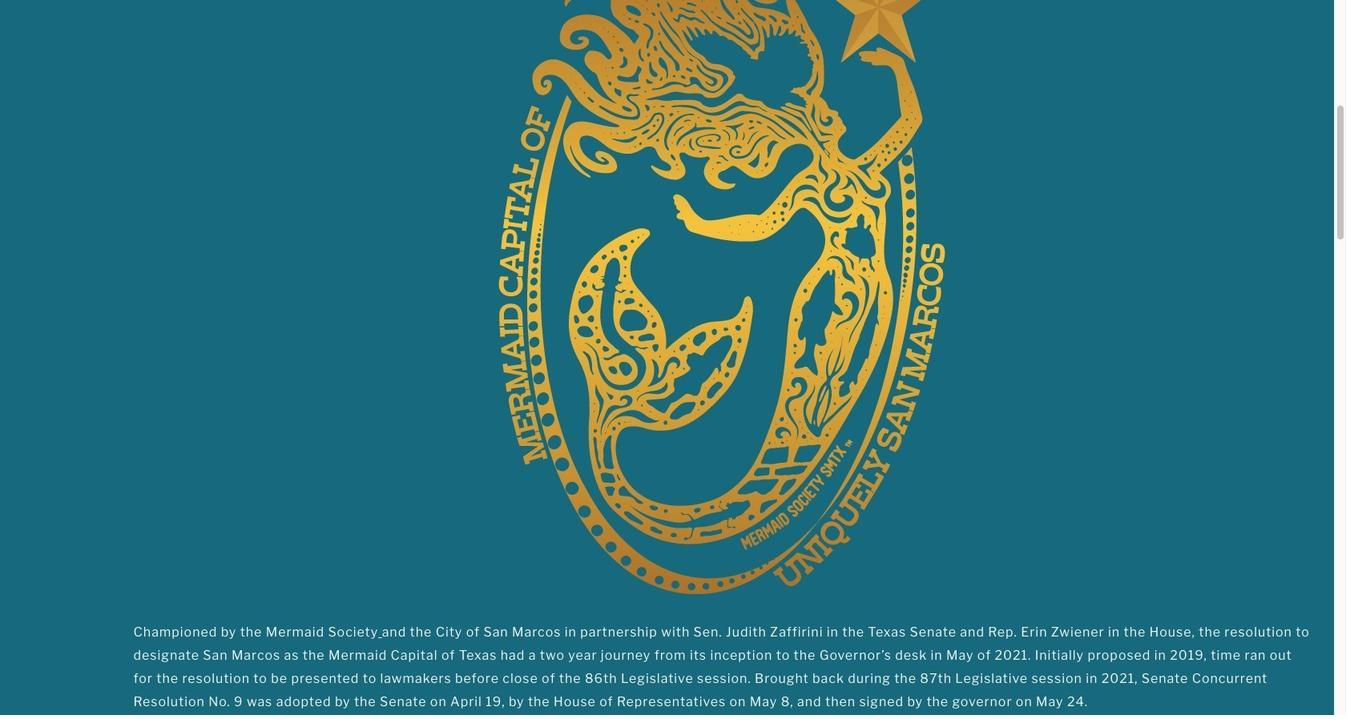 Task type: describe. For each thing, give the bounding box(es) containing it.
mcotx_logo_lores.png image
[[491, 0, 953, 595]]



Task type: vqa. For each thing, say whether or not it's contained in the screenshot.
MCoTX_logo_lores.png
yes



